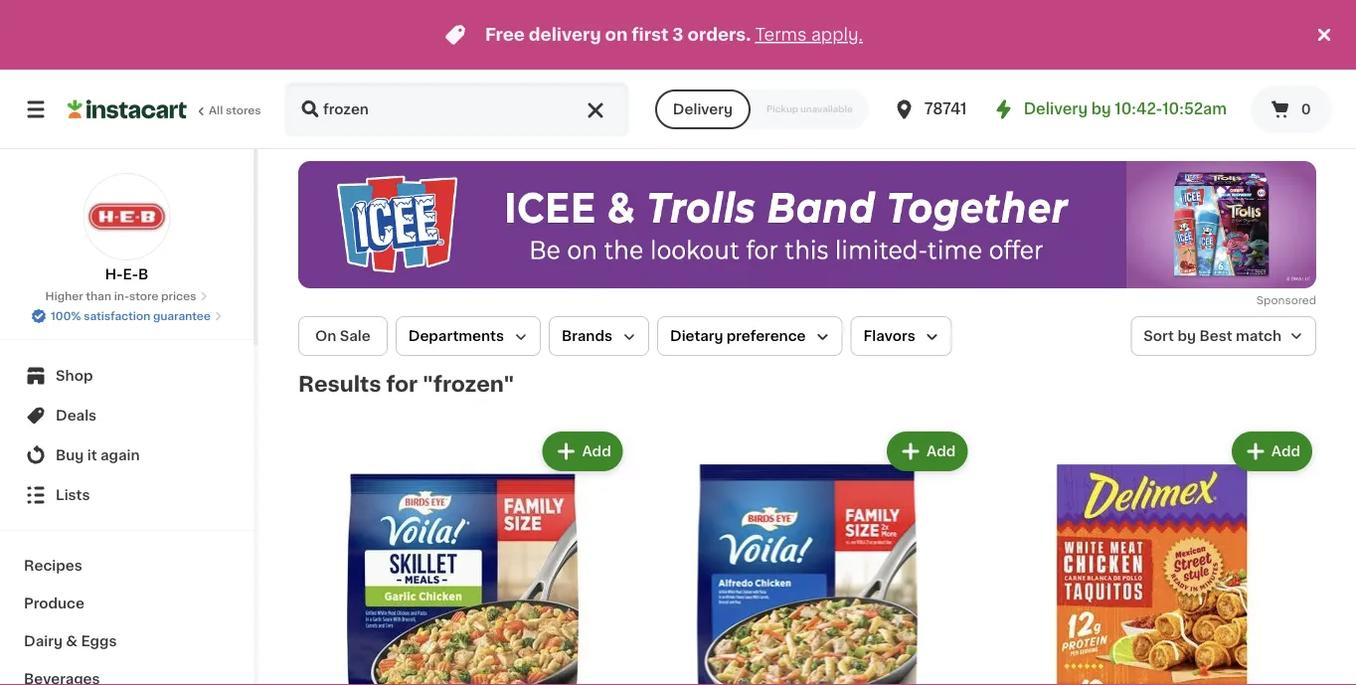 Task type: describe. For each thing, give the bounding box(es) containing it.
departments
[[409, 329, 504, 343]]

for
[[386, 373, 418, 394]]

h-
[[105, 268, 123, 281]]

2 add from the left
[[927, 445, 956, 458]]

apply.
[[811, 26, 863, 43]]

sale
[[340, 329, 371, 343]]

1 add from the left
[[582, 445, 611, 458]]

sort by best match
[[1144, 329, 1282, 343]]

free delivery on first 3 orders. terms apply.
[[485, 26, 863, 43]]

delivery for delivery
[[673, 102, 733, 116]]

buy it again link
[[12, 436, 242, 475]]

deals link
[[12, 396, 242, 436]]

nsored
[[1279, 295, 1317, 306]]

dietary preference
[[670, 329, 806, 343]]

spo
[[1257, 295, 1279, 306]]

on
[[605, 26, 628, 43]]

3
[[673, 26, 684, 43]]

h-e-b link
[[83, 173, 171, 284]]

results for "frozen"
[[298, 373, 515, 394]]

instacart logo image
[[68, 97, 187, 121]]

100% satisfaction guarantee button
[[31, 304, 223, 324]]

on
[[315, 329, 336, 343]]

1 product group from the left
[[298, 428, 627, 685]]

best
[[1200, 329, 1233, 343]]

shop
[[56, 369, 93, 383]]

it
[[87, 449, 97, 462]]

• sponsored: icee trolls image
[[298, 161, 1317, 288]]

on sale
[[315, 329, 371, 343]]

lists link
[[12, 475, 242, 515]]

service type group
[[655, 90, 869, 129]]

lists
[[56, 488, 90, 502]]

delivery by 10:42-10:52am link
[[992, 97, 1227, 121]]

preference
[[727, 329, 806, 343]]

terms apply. link
[[755, 26, 863, 43]]

78741
[[925, 102, 967, 116]]

in-
[[114, 291, 129, 302]]

higher
[[45, 291, 83, 302]]

dairy & eggs link
[[12, 623, 242, 660]]

78741 button
[[893, 82, 1012, 137]]

b
[[138, 268, 149, 281]]

brands
[[562, 329, 613, 343]]

delivery for delivery by 10:42-10:52am
[[1024, 102, 1088, 116]]

&
[[66, 635, 78, 648]]

1 add button from the left
[[544, 434, 621, 469]]

satisfaction
[[84, 311, 150, 322]]

eggs
[[81, 635, 117, 648]]

stores
[[226, 105, 261, 116]]

delivery button
[[655, 90, 751, 129]]

e-
[[123, 268, 138, 281]]

0
[[1302, 102, 1311, 116]]

dietary preference button
[[657, 316, 843, 356]]

first
[[632, 26, 669, 43]]

by for delivery
[[1092, 102, 1111, 116]]

prices
[[161, 291, 196, 302]]

recipes
[[24, 559, 82, 573]]



Task type: vqa. For each thing, say whether or not it's contained in the screenshot.
'Departments' dropdown button
yes



Task type: locate. For each thing, give the bounding box(es) containing it.
produce
[[24, 597, 85, 611]]

brands button
[[549, 316, 649, 356]]

3 add from the left
[[1272, 445, 1301, 458]]

Best match Sort by field
[[1131, 316, 1317, 356]]

by for sort
[[1178, 329, 1196, 343]]

buy it again
[[56, 449, 140, 462]]

2 product group from the left
[[643, 428, 972, 685]]

product group
[[298, 428, 627, 685], [643, 428, 972, 685], [988, 428, 1317, 685]]

flavors button
[[851, 316, 952, 356]]

dairy
[[24, 635, 63, 648]]

delivery
[[529, 26, 601, 43]]

store
[[129, 291, 158, 302]]

2 horizontal spatial add button
[[1234, 434, 1311, 469]]

all stores link
[[68, 82, 263, 137]]

higher than in-store prices
[[45, 291, 196, 302]]

free
[[485, 26, 525, 43]]

None search field
[[284, 82, 629, 137]]

orders.
[[688, 26, 751, 43]]

1 horizontal spatial by
[[1178, 329, 1196, 343]]

limited time offer region
[[0, 0, 1313, 70]]

10:42-
[[1115, 102, 1163, 116]]

1 horizontal spatial delivery
[[1024, 102, 1088, 116]]

100%
[[51, 311, 81, 322]]

by inside 'field'
[[1178, 329, 1196, 343]]

departments button
[[396, 316, 541, 356]]

"frozen"
[[423, 373, 515, 394]]

all stores
[[209, 105, 261, 116]]

delivery left 10:42-
[[1024, 102, 1088, 116]]

delivery down the orders.
[[673, 102, 733, 116]]

add button
[[544, 434, 621, 469], [889, 434, 966, 469], [1234, 434, 1311, 469]]

delivery inside delivery button
[[673, 102, 733, 116]]

0 vertical spatial by
[[1092, 102, 1111, 116]]

2 add button from the left
[[889, 434, 966, 469]]

dietary
[[670, 329, 723, 343]]

1 horizontal spatial product group
[[643, 428, 972, 685]]

results
[[298, 373, 381, 394]]

0 button
[[1251, 86, 1333, 133]]

all
[[209, 105, 223, 116]]

h-e-b
[[105, 268, 149, 281]]

by left 10:42-
[[1092, 102, 1111, 116]]

0 horizontal spatial add
[[582, 445, 611, 458]]

sort
[[1144, 329, 1175, 343]]

add
[[582, 445, 611, 458], [927, 445, 956, 458], [1272, 445, 1301, 458]]

on sale button
[[298, 316, 388, 356]]

0 horizontal spatial delivery
[[673, 102, 733, 116]]

h-e-b logo image
[[83, 173, 171, 261]]

by inside "link"
[[1092, 102, 1111, 116]]

Search field
[[286, 84, 627, 135]]

guarantee
[[153, 311, 211, 322]]

3 add button from the left
[[1234, 434, 1311, 469]]

dairy & eggs
[[24, 635, 117, 648]]

0 horizontal spatial add button
[[544, 434, 621, 469]]

by
[[1092, 102, 1111, 116], [1178, 329, 1196, 343]]

1 horizontal spatial add button
[[889, 434, 966, 469]]

recipes link
[[12, 547, 242, 585]]

3 product group from the left
[[988, 428, 1317, 685]]

100% satisfaction guarantee
[[51, 311, 211, 322]]

10:52am
[[1163, 102, 1227, 116]]

2 horizontal spatial add
[[1272, 445, 1301, 458]]

match
[[1236, 329, 1282, 343]]

flavors
[[864, 329, 916, 343]]

0 horizontal spatial by
[[1092, 102, 1111, 116]]

delivery
[[1024, 102, 1088, 116], [673, 102, 733, 116]]

terms
[[755, 26, 807, 43]]

than
[[86, 291, 111, 302]]

by right sort
[[1178, 329, 1196, 343]]

buy
[[56, 449, 84, 462]]

again
[[100, 449, 140, 462]]

2 horizontal spatial product group
[[988, 428, 1317, 685]]

delivery inside delivery by 10:42-10:52am "link"
[[1024, 102, 1088, 116]]

delivery by 10:42-10:52am
[[1024, 102, 1227, 116]]

produce link
[[12, 585, 242, 623]]

deals
[[56, 409, 97, 423]]

shop link
[[12, 356, 242, 396]]

1 horizontal spatial add
[[927, 445, 956, 458]]

1 vertical spatial by
[[1178, 329, 1196, 343]]

higher than in-store prices link
[[45, 288, 208, 304]]

0 horizontal spatial product group
[[298, 428, 627, 685]]



